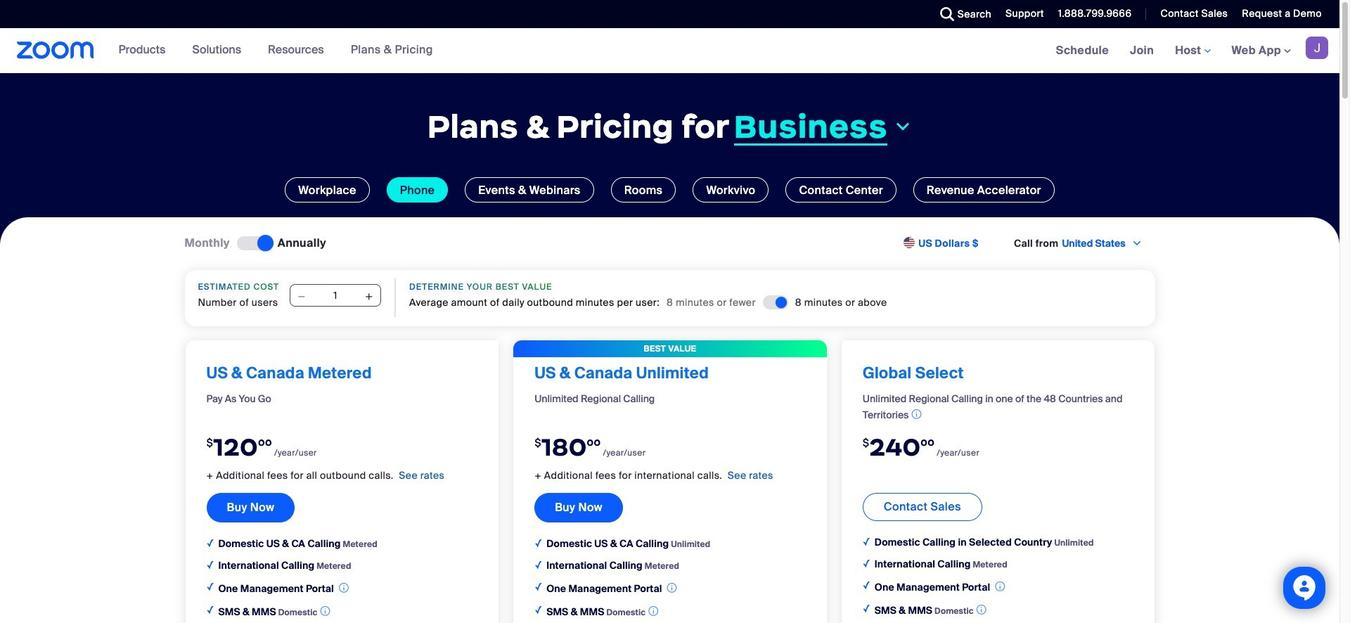 Task type: locate. For each thing, give the bounding box(es) containing it.
tabs of zoom services tab list
[[21, 177, 1319, 203]]

0 horizontal spatial info outline image
[[320, 604, 330, 618]]

undefined 1 text field
[[290, 284, 381, 307]]

banner
[[0, 28, 1340, 74]]

info outline image
[[667, 581, 677, 595], [320, 604, 330, 618], [649, 604, 659, 618]]

main content
[[0, 28, 1340, 623]]

info outline image
[[912, 407, 922, 422], [996, 580, 1006, 594], [339, 581, 349, 595], [977, 603, 987, 617]]

application
[[863, 392, 1134, 423], [875, 579, 1134, 595], [218, 580, 478, 596], [547, 580, 806, 596], [875, 602, 1134, 618], [218, 604, 478, 620], [547, 604, 806, 620]]

zoom logo image
[[17, 42, 94, 59]]

down image
[[894, 119, 913, 135]]



Task type: describe. For each thing, give the bounding box(es) containing it.
product information navigation
[[108, 28, 444, 73]]

2 horizontal spatial info outline image
[[667, 581, 677, 595]]

profile picture image
[[1306, 37, 1329, 59]]

average amount of daily outbound minutes per user:8 minutes or above element
[[796, 295, 888, 309]]

undefined 1 decrease image
[[297, 290, 307, 304]]

meetings navigation
[[1046, 28, 1340, 74]]

undefined 1 increase image
[[364, 290, 374, 304]]

average amount of daily outbound minutes per user:8 minutes or fewer element
[[667, 295, 756, 309]]

1 horizontal spatial info outline image
[[649, 604, 659, 618]]

number of users: 1 element
[[290, 284, 381, 308]]



Task type: vqa. For each thing, say whether or not it's contained in the screenshot.
the undefined 1 Decrease image
yes



